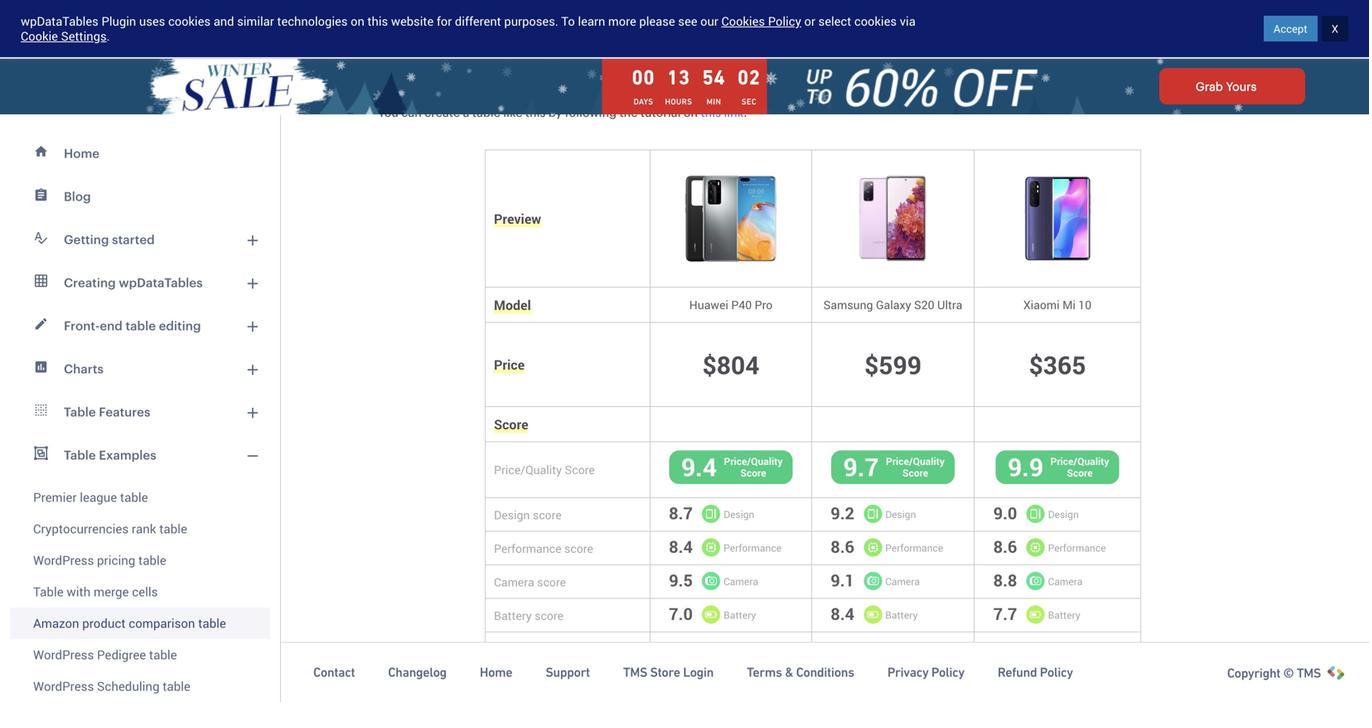 Task type: locate. For each thing, give the bounding box(es) containing it.
9.7 price/quality score
[[844, 450, 945, 483]]

wpdatatables up editing
[[119, 275, 203, 290]]

example left 4
[[754, 39, 799, 55]]

getting
[[64, 232, 109, 247]]

cookies left 'and'
[[168, 13, 211, 29]]

1 horizontal spatial policy
[[932, 665, 965, 680]]

example for example 1
[[484, 39, 529, 55]]

2 wordpress from the top
[[33, 646, 94, 663]]

table right comparison
[[198, 615, 226, 632]]

example for example 2
[[574, 39, 619, 55]]

score
[[533, 507, 562, 523], [565, 540, 593, 556], [537, 574, 566, 590], [535, 608, 564, 623]]

0 vertical spatial 8.4
[[669, 536, 693, 558]]

8.8
[[994, 569, 1018, 592]]

4 example from the left
[[754, 39, 799, 55]]

table up cells
[[138, 552, 166, 569]]

performance
[[494, 540, 562, 556], [724, 541, 782, 555], [886, 541, 944, 555], [1048, 541, 1106, 555]]

privacy policy link
[[888, 664, 965, 681]]

tutorial
[[641, 106, 681, 119]]

cookies up example 5
[[855, 13, 897, 29]]

camera for 8.8
[[1048, 575, 1083, 588]]

camera score
[[494, 574, 566, 590]]

design for 9.0
[[1048, 508, 1079, 521]]

cookies policy link
[[722, 13, 802, 29]]

table for table with merge cells
[[33, 583, 64, 600]]

home link down user
[[480, 664, 513, 681]]

. right min
[[744, 106, 747, 119]]

3 wordpress from the top
[[33, 678, 94, 695]]

score up camera score
[[565, 540, 593, 556]]

example left 1
[[484, 39, 529, 55]]

ultra
[[938, 297, 963, 313]]

wordpress up with
[[33, 552, 94, 569]]

0 vertical spatial wpdatatables
[[21, 13, 99, 29]]

price/quality for 9.4
[[724, 455, 783, 468]]

1 example from the left
[[484, 39, 529, 55]]

table inside 'link'
[[198, 615, 226, 632]]

table down wordpress pedigree table link
[[163, 678, 191, 695]]

table right rank
[[159, 520, 187, 537]]

camera right 9.1
[[886, 575, 920, 588]]

this left by
[[525, 106, 546, 119]]

8.6 up 8.8
[[994, 536, 1018, 558]]

camera right 9.5 at the bottom of page
[[724, 575, 759, 588]]

9.7
[[844, 450, 879, 483]]

tms
[[623, 665, 648, 680], [1297, 666, 1322, 681]]

price/quality inside "9.7 price/quality score"
[[886, 455, 945, 468]]

54
[[703, 66, 726, 89]]

score for 7.0
[[535, 608, 564, 623]]

policy
[[768, 13, 802, 29], [932, 665, 965, 680], [1040, 665, 1073, 680]]

example for example 8
[[1113, 39, 1158, 55]]

table up cryptocurrencies rank table link
[[120, 489, 148, 506]]

03
[[738, 66, 761, 89]]

design for 9.2
[[886, 508, 917, 521]]

wordpress for wordpress pricing table
[[33, 552, 94, 569]]

example 4
[[754, 39, 808, 55]]

©
[[1284, 666, 1295, 681]]

wpdatatables - tables and charts manager wordpress plugin image
[[17, 14, 175, 44]]

on left min
[[684, 106, 698, 119]]

score down performance score
[[537, 574, 566, 590]]

example 3 link
[[646, 26, 735, 68]]

example for example 6
[[933, 39, 978, 55]]

1 vertical spatial on
[[684, 106, 698, 119]]

terms & conditions link
[[747, 664, 855, 681]]

2 horizontal spatial policy
[[1040, 665, 1073, 680]]

8 example from the left
[[1113, 39, 1158, 55]]

battery right the "7.0"
[[724, 608, 756, 622]]

0 horizontal spatial home link
[[10, 132, 270, 175]]

premier
[[33, 489, 77, 506]]

1 cookies from the left
[[168, 13, 211, 29]]

1 horizontal spatial .
[[744, 106, 747, 119]]

price/quality inside '9.4 price/quality score'
[[724, 455, 783, 468]]

table for wordpress pricing table
[[138, 552, 166, 569]]

battery up privacy
[[886, 608, 918, 622]]

example for example 5
[[844, 39, 888, 55]]

wordpress for wordpress scheduling table
[[33, 678, 94, 695]]

1
[[532, 39, 538, 55]]

table examples link
[[10, 434, 270, 477]]

design for 8.7
[[724, 508, 755, 521]]

battery right the 7.7
[[1048, 608, 1081, 622]]

camera
[[494, 574, 535, 590], [724, 575, 759, 588], [886, 575, 920, 588], [1048, 575, 1083, 588]]

6
[[981, 39, 988, 55]]

1 horizontal spatial on
[[684, 106, 698, 119]]

0 horizontal spatial .
[[107, 28, 110, 44]]

this left link
[[701, 106, 721, 119]]

privacy policy
[[888, 665, 965, 680]]

table
[[64, 405, 96, 419], [64, 448, 96, 462], [33, 583, 64, 600]]

example left 6
[[933, 39, 978, 55]]

1 horizontal spatial home link
[[480, 664, 513, 681]]

user reviews
[[494, 641, 571, 659]]

example down "learn"
[[574, 39, 619, 55]]

1 vertical spatial 8.4
[[831, 603, 855, 625]]

wordpress pedigree table link
[[10, 639, 270, 671]]

our
[[701, 13, 719, 29]]

example
[[484, 39, 529, 55], [574, 39, 619, 55], [664, 39, 709, 55], [754, 39, 799, 55], [844, 39, 888, 55], [933, 39, 978, 55], [1023, 39, 1068, 55], [1113, 39, 1158, 55]]

tms store login link
[[623, 664, 714, 681]]

cryptocurrencies rank table link
[[10, 513, 270, 545]]

copyright
[[1228, 666, 1281, 681]]

for
[[437, 13, 452, 29]]

please
[[640, 13, 675, 29]]

design
[[494, 507, 530, 523], [724, 508, 755, 521], [886, 508, 917, 521], [1048, 508, 1079, 521]]

8.4 down 9.1
[[831, 603, 855, 625]]

score
[[494, 415, 529, 433], [565, 462, 595, 478], [741, 467, 767, 480], [903, 467, 929, 480], [1067, 467, 1093, 480]]

design down "9.7 price/quality score"
[[886, 508, 917, 521]]

score up reviews
[[535, 608, 564, 623]]

price/quality right 9.9
[[1051, 455, 1110, 468]]

refund policy
[[998, 665, 1073, 680]]

wordpress down wordpress pedigree table
[[33, 678, 94, 695]]

table down charts
[[64, 405, 96, 419]]

getting started link
[[10, 218, 270, 261]]

home up the 'blog'
[[64, 146, 100, 160]]

1 wordpress from the top
[[33, 552, 94, 569]]

1 horizontal spatial 8.6
[[994, 536, 1018, 558]]

Search form search field
[[349, 17, 905, 40]]

example 7
[[1023, 39, 1078, 55]]

0 horizontal spatial cookies
[[168, 13, 211, 29]]

get started link
[[1200, 9, 1353, 49]]

wordpress pricing table link
[[10, 545, 270, 576]]

0 vertical spatial home link
[[10, 132, 270, 175]]

table for cryptocurrencies rank table
[[159, 520, 187, 537]]

1 horizontal spatial cookies
[[855, 13, 897, 29]]

policy left or
[[768, 13, 802, 29]]

link
[[724, 106, 744, 119]]

2 example from the left
[[574, 39, 619, 55]]

premier league table link
[[10, 477, 270, 513]]

0 horizontal spatial 8.4
[[669, 536, 693, 558]]

this left website
[[368, 13, 388, 29]]

0 horizontal spatial policy
[[768, 13, 802, 29]]

7
[[1071, 39, 1078, 55]]

score for 9.5
[[537, 574, 566, 590]]

price/quality for 9.9
[[1051, 455, 1110, 468]]

0 vertical spatial on
[[351, 13, 365, 29]]

6 example from the left
[[933, 39, 978, 55]]

price/quality up design score
[[494, 462, 562, 478]]

2 8.6 from the left
[[994, 536, 1018, 558]]

wpdatatables
[[21, 13, 99, 29], [119, 275, 203, 290]]

example down see
[[664, 39, 709, 55]]

tms inside the 'tms store login' link
[[623, 665, 648, 680]]

price/quality inside 9.9 price/quality score
[[1051, 455, 1110, 468]]

1 horizontal spatial tms
[[1297, 666, 1322, 681]]

table for front-end table editing
[[126, 318, 156, 333]]

5 example from the left
[[844, 39, 888, 55]]

features
[[99, 405, 150, 419]]

8.6 up 9.1
[[831, 536, 855, 558]]

9.1
[[831, 569, 855, 592]]

samsung galaxy s20 ultra
[[824, 297, 963, 313]]

1 horizontal spatial home
[[480, 665, 513, 680]]

comparison
[[129, 615, 195, 632]]

wordpress down amazon
[[33, 646, 94, 663]]

example left the 5
[[844, 39, 888, 55]]

0 horizontal spatial wpdatatables
[[21, 13, 99, 29]]

0 vertical spatial .
[[107, 28, 110, 44]]

huawei p40 pro
[[690, 297, 773, 313]]

samsung
[[824, 297, 873, 313]]

1 vertical spatial home
[[480, 665, 513, 680]]

0 vertical spatial table
[[64, 405, 96, 419]]

table
[[472, 106, 501, 119], [126, 318, 156, 333], [120, 489, 148, 506], [159, 520, 187, 537], [138, 552, 166, 569], [198, 615, 226, 632], [149, 646, 177, 663], [163, 678, 191, 695]]

table features
[[64, 405, 150, 419]]

policy inside 'wpdatatables plugin uses cookies and similar technologies on this website for different purposes. to learn more please see our cookies policy or select cookies via cookie settings .'
[[768, 13, 802, 29]]

tms left store
[[623, 665, 648, 680]]

2 vertical spatial table
[[33, 583, 64, 600]]

0 horizontal spatial this
[[368, 13, 388, 29]]

8.6
[[831, 536, 855, 558], [994, 536, 1018, 558]]

example 6 link
[[916, 26, 1005, 68]]

1 vertical spatial wpdatatables
[[119, 275, 203, 290]]

on right technologies
[[351, 13, 365, 29]]

wordpress pricing table
[[33, 552, 166, 569]]

camera for 9.1
[[886, 575, 920, 588]]

9.4
[[681, 450, 717, 483]]

8.4 for battery
[[831, 603, 855, 625]]

design down 9.9 price/quality score
[[1048, 508, 1079, 521]]

cookies
[[722, 13, 765, 29]]

score inside '9.4 price/quality score'
[[741, 467, 767, 480]]

0 horizontal spatial 8.6
[[831, 536, 855, 558]]

camera right 8.8
[[1048, 575, 1083, 588]]

price/quality right 9.4
[[724, 455, 783, 468]]

battery score
[[494, 608, 564, 623]]

huawei
[[690, 297, 729, 313]]

grab yours
[[1196, 80, 1257, 93]]

wpdatatables left the plugin on the left top of page
[[21, 13, 99, 29]]

table left with
[[33, 583, 64, 600]]

started
[[1268, 21, 1306, 37]]

examples
[[99, 448, 156, 462]]

1 vertical spatial wordpress
[[33, 646, 94, 663]]

0 horizontal spatial tms
[[623, 665, 648, 680]]

table down comparison
[[149, 646, 177, 663]]

policy right refund
[[1040, 665, 1073, 680]]

table for wordpress scheduling table
[[163, 678, 191, 695]]

a
[[463, 106, 470, 119]]

table for premier league table
[[120, 489, 148, 506]]

battery
[[494, 608, 532, 623], [724, 608, 756, 622], [886, 608, 918, 622], [1048, 608, 1081, 622]]

price/quality right 9.7
[[886, 455, 945, 468]]

home link
[[10, 132, 270, 175], [480, 664, 513, 681]]

8.4 down 8.7
[[669, 536, 693, 558]]

example left 8
[[1113, 39, 1158, 55]]

2 vertical spatial wordpress
[[33, 678, 94, 695]]

example 5 link
[[826, 26, 915, 68]]

0 vertical spatial wordpress
[[33, 552, 94, 569]]

example 4 link
[[736, 26, 825, 68]]

wordpress pedigree table
[[33, 646, 177, 663]]

x
[[1332, 21, 1339, 36]]

1 horizontal spatial wpdatatables
[[119, 275, 203, 290]]

3 example from the left
[[664, 39, 709, 55]]

example 1 link
[[467, 26, 556, 68]]

example left 7
[[1023, 39, 1068, 55]]

accept
[[1274, 21, 1308, 36]]

score inside "9.7 price/quality score"
[[903, 467, 929, 480]]

cells
[[132, 583, 158, 600]]

getting started
[[64, 232, 155, 247]]

create
[[425, 106, 460, 119]]

1 horizontal spatial 8.4
[[831, 603, 855, 625]]

table up the premier league table
[[64, 448, 96, 462]]

7 example from the left
[[1023, 39, 1068, 55]]

score for 9.9
[[1067, 467, 1093, 480]]

example for example 3
[[664, 39, 709, 55]]

website
[[391, 13, 434, 29]]

example for example 4
[[754, 39, 799, 55]]

. left uses
[[107, 28, 110, 44]]

0 horizontal spatial home
[[64, 146, 100, 160]]

score up performance score
[[533, 507, 562, 523]]

price/quality
[[724, 455, 783, 468], [886, 455, 945, 468], [1051, 455, 1110, 468], [494, 462, 562, 478]]

hours
[[665, 97, 693, 107]]

charts
[[64, 361, 104, 376]]

1 vertical spatial table
[[64, 448, 96, 462]]

1 8.6 from the left
[[831, 536, 855, 558]]

home link up the 'blog'
[[10, 132, 270, 175]]

0 horizontal spatial on
[[351, 13, 365, 29]]

4
[[801, 39, 808, 55]]

policy right privacy
[[932, 665, 965, 680]]

table right end
[[126, 318, 156, 333]]

score inside 9.9 price/quality score
[[1067, 467, 1093, 480]]

design down '9.4 price/quality score'
[[724, 508, 755, 521]]

home down user
[[480, 665, 513, 680]]

tms right ©
[[1297, 666, 1322, 681]]



Task type: vqa. For each thing, say whether or not it's contained in the screenshot.
'40241523'
no



Task type: describe. For each thing, give the bounding box(es) containing it.
score for 9.7
[[903, 467, 929, 480]]

policy for privacy policy
[[932, 665, 965, 680]]

table for table examples
[[64, 448, 96, 462]]

creating wpdatatables
[[64, 275, 203, 290]]

on inside 'wpdatatables plugin uses cookies and similar technologies on this website for different purposes. to learn more please see our cookies policy or select cookies via cookie settings .'
[[351, 13, 365, 29]]

refund
[[998, 665, 1037, 680]]

grab yours link
[[1160, 68, 1306, 104]]

design score
[[494, 507, 562, 523]]

. inside 'wpdatatables plugin uses cookies and similar technologies on this website for different purposes. to learn more please see our cookies policy or select cookies via cookie settings .'
[[107, 28, 110, 44]]

creating wpdatatables link
[[10, 261, 270, 304]]

support
[[546, 665, 590, 680]]

product
[[82, 615, 126, 632]]

technologies
[[277, 13, 348, 29]]

table for table features
[[64, 405, 96, 419]]

pro
[[755, 297, 773, 313]]

battery for 8.4
[[886, 608, 918, 622]]

grab
[[1196, 80, 1224, 93]]

and
[[214, 13, 234, 29]]

like
[[503, 106, 523, 119]]

example 1
[[484, 39, 538, 55]]

xiaomi
[[1024, 297, 1060, 313]]

2 horizontal spatial this
[[701, 106, 721, 119]]

the
[[620, 106, 638, 119]]

cookie settings button
[[21, 28, 107, 44]]

changelog
[[388, 665, 447, 680]]

2 cookies from the left
[[855, 13, 897, 29]]

1 horizontal spatial this
[[525, 106, 546, 119]]

copyright © tms
[[1228, 666, 1322, 681]]

score for 9.4
[[741, 467, 767, 480]]

get
[[1247, 21, 1265, 37]]

wordpress for wordpress pedigree table
[[33, 646, 94, 663]]

9.5
[[669, 569, 693, 592]]

score for 8.7
[[533, 507, 562, 523]]

see
[[678, 13, 698, 29]]

battery up user
[[494, 608, 532, 623]]

accept button
[[1264, 16, 1318, 41]]

1 vertical spatial .
[[744, 106, 747, 119]]

yours
[[1227, 80, 1257, 93]]

user
[[494, 641, 522, 659]]

table right a
[[472, 106, 501, 119]]

design up performance score
[[494, 507, 530, 523]]

wordpress scheduling table link
[[10, 671, 270, 702]]

performance score
[[494, 540, 593, 556]]

13
[[667, 66, 690, 89]]

plugin
[[102, 13, 136, 29]]

policy for refund policy
[[1040, 665, 1073, 680]]

camera for 9.5
[[724, 575, 759, 588]]

battery for 7.7
[[1048, 608, 1081, 622]]

10
[[1079, 297, 1092, 313]]

this inside 'wpdatatables plugin uses cookies and similar technologies on this website for different purposes. to learn more please see our cookies policy or select cookies via cookie settings .'
[[368, 13, 388, 29]]

galaxy
[[876, 297, 912, 313]]

reviews
[[525, 641, 571, 659]]

creating
[[64, 275, 116, 290]]

login
[[683, 665, 714, 680]]

wpdatatables plugin uses cookies and similar technologies on this website for different purposes. to learn more please see our cookies policy or select cookies via cookie settings .
[[21, 13, 916, 44]]

preview
[[494, 210, 541, 227]]

example 2
[[574, 39, 628, 55]]

example 3
[[664, 39, 718, 55]]

table with merge cells
[[33, 583, 158, 600]]

cryptocurrencies rank table
[[33, 520, 187, 537]]

amazon product comparison table link
[[10, 608, 270, 639]]

get started
[[1247, 21, 1306, 37]]

example for example 7
[[1023, 39, 1068, 55]]

cryptocurrencies
[[33, 520, 129, 537]]

merge
[[94, 583, 129, 600]]

score for 8.4
[[565, 540, 593, 556]]

league
[[80, 489, 117, 506]]

changelog link
[[388, 664, 447, 681]]

battery for 7.0
[[724, 608, 756, 622]]

conditions
[[796, 665, 855, 680]]

front-
[[64, 318, 100, 333]]

this link link
[[701, 106, 744, 119]]

different
[[455, 13, 501, 29]]

contact link
[[313, 664, 355, 681]]

price/quality for 9.7
[[886, 455, 945, 468]]

0 vertical spatial home
[[64, 146, 100, 160]]

wpdatatables inside 'wpdatatables plugin uses cookies and similar technologies on this website for different purposes. to learn more please see our cookies policy or select cookies via cookie settings .'
[[21, 13, 99, 29]]

end
[[100, 318, 123, 333]]

following
[[565, 106, 617, 119]]

scheduling
[[97, 678, 160, 695]]

charts link
[[10, 347, 270, 391]]

5
[[891, 39, 898, 55]]

by
[[549, 106, 562, 119]]

contact
[[313, 665, 355, 680]]

2
[[622, 39, 628, 55]]

xiaomi mi 10
[[1024, 297, 1092, 313]]

camera up battery score
[[494, 574, 535, 590]]

front-end table editing
[[64, 318, 201, 333]]

pedigree
[[97, 646, 146, 663]]

$365
[[1029, 348, 1086, 381]]

x button
[[1322, 16, 1349, 41]]

blog
[[64, 189, 91, 204]]

$599
[[865, 348, 922, 381]]

support link
[[546, 664, 590, 681]]

00
[[632, 66, 655, 89]]

1 vertical spatial home link
[[480, 664, 513, 681]]

table for wordpress pedigree table
[[149, 646, 177, 663]]

settings
[[61, 28, 107, 44]]

or
[[805, 13, 816, 29]]

terms & conditions
[[747, 665, 855, 680]]

purposes.
[[504, 13, 559, 29]]

to
[[562, 13, 575, 29]]

model
[[494, 296, 531, 314]]

example 8
[[1113, 39, 1167, 55]]

wpdatatables inside creating wpdatatables link
[[119, 275, 203, 290]]

9.9 price/quality score
[[1008, 450, 1110, 483]]

you can create a table like this by following the tutorial on this link .
[[378, 106, 747, 119]]

8
[[1161, 39, 1167, 55]]

learn
[[578, 13, 605, 29]]

8.4 for performance
[[669, 536, 693, 558]]

amazon
[[33, 615, 79, 632]]

9.2
[[831, 502, 855, 524]]



